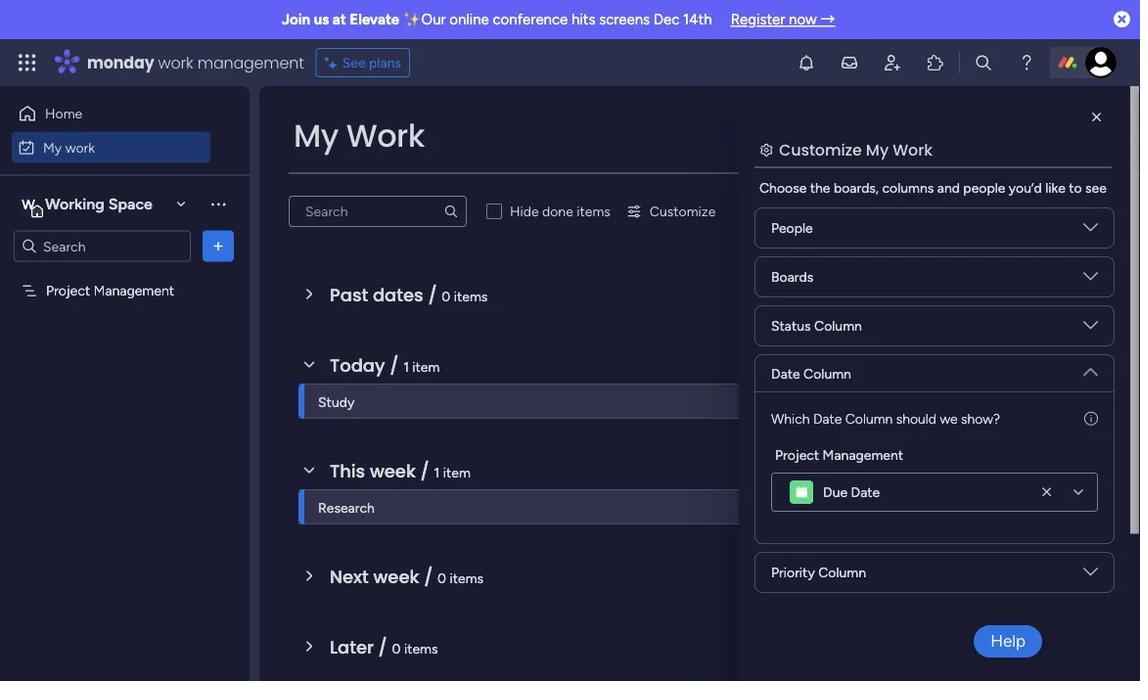 Task type: vqa. For each thing, say whether or not it's contained in the screenshot.
security
no



Task type: describe. For each thing, give the bounding box(es) containing it.
help image
[[1017, 53, 1037, 72]]

which date column should we show?
[[772, 410, 1001, 427]]

project management up project management heading at the right bottom of the page
[[819, 395, 947, 412]]

to do
[[1048, 501, 1081, 517]]

management for project management group
[[823, 447, 904, 463]]

dates
[[373, 282, 424, 307]]

→
[[821, 11, 836, 28]]

boards,
[[834, 180, 879, 196]]

column for date column
[[804, 365, 852, 382]]

group for /
[[1078, 459, 1117, 475]]

14th
[[684, 11, 712, 28]]

work for my
[[65, 139, 95, 156]]

this
[[330, 459, 365, 484]]

2 project management link from the top
[[816, 491, 997, 526]]

item inside this week / 1 item
[[443, 464, 471, 481]]

hide done items
[[510, 203, 611, 220]]

search everything image
[[974, 53, 994, 72]]

register now →
[[731, 11, 836, 28]]

board for 1
[[889, 353, 925, 370]]

management for first project management link from the bottom
[[866, 501, 947, 518]]

working space
[[45, 195, 153, 213]]

workspace options image
[[209, 194, 228, 214]]

and
[[938, 180, 961, 196]]

project management heading
[[776, 445, 904, 465]]

/ right later at bottom left
[[379, 635, 388, 660]]

people
[[772, 220, 813, 236]]

date for which date column should we show?
[[814, 410, 842, 427]]

help button
[[974, 626, 1043, 658]]

inbox image
[[840, 53, 860, 72]]

this week / 1 item
[[330, 459, 471, 484]]

past
[[330, 282, 368, 307]]

plans
[[369, 54, 402, 71]]

the
[[811, 180, 831, 196]]

should
[[897, 410, 937, 427]]

customize my work
[[779, 139, 933, 161]]

my work
[[294, 114, 425, 158]]

show?
[[962, 410, 1001, 427]]

1 dapulse dropdown down arrow image from the top
[[1084, 269, 1099, 291]]

to
[[1048, 501, 1061, 517]]

project down the date column
[[819, 395, 863, 412]]

now
[[789, 11, 817, 28]]

help
[[991, 632, 1026, 652]]

later
[[330, 635, 374, 660]]

item inside today / 1 item
[[413, 358, 440, 375]]

screens
[[599, 11, 650, 28]]

date column
[[772, 365, 852, 382]]

next
[[330, 565, 369, 589]]

home button
[[12, 98, 211, 129]]

Search in workspace field
[[41, 235, 164, 258]]

group for 1
[[1078, 353, 1117, 370]]

column for priority column
[[819, 565, 867, 581]]

column up project management heading at the right bottom of the page
[[846, 410, 893, 427]]

project management group
[[772, 445, 1099, 512]]

date for due date
[[851, 484, 880, 501]]

apps image
[[926, 53, 946, 72]]

monday
[[87, 51, 154, 73]]

my work
[[43, 139, 95, 156]]

which
[[772, 410, 810, 427]]

you'd
[[1009, 180, 1043, 196]]

to
[[1069, 180, 1083, 196]]

week for next
[[374, 565, 420, 589]]

working
[[45, 195, 105, 213]]

customize for customize my work
[[779, 139, 862, 161]]

items inside later / 0 items
[[404, 640, 438, 657]]

notifications image
[[797, 53, 817, 72]]

us
[[314, 11, 329, 28]]

/ for past dates /
[[428, 282, 437, 307]]

dapulse dropdown down arrow image for people
[[1084, 220, 1099, 242]]

0 for next week /
[[438, 570, 447, 587]]

project management inside group
[[776, 447, 904, 463]]

our
[[422, 11, 446, 28]]

1 horizontal spatial work
[[893, 139, 933, 161]]

0 horizontal spatial date
[[772, 365, 801, 382]]

online
[[450, 11, 489, 28]]

v2 info image
[[1085, 408, 1099, 429]]

/ for next week /
[[424, 565, 433, 589]]

customize for customize
[[650, 203, 716, 220]]

my for my work
[[43, 139, 62, 156]]

space
[[108, 195, 153, 213]]

at
[[333, 11, 346, 28]]



Task type: locate. For each thing, give the bounding box(es) containing it.
select product image
[[18, 53, 37, 72]]

2 dapulse dropdown down arrow image from the top
[[1084, 565, 1099, 587]]

do
[[1064, 501, 1081, 517]]

1 vertical spatial 0
[[438, 570, 447, 587]]

0 up later / 0 items
[[438, 570, 447, 587]]

1 project management link from the top
[[816, 385, 997, 420]]

1 inside this week / 1 item
[[434, 464, 440, 481]]

1 vertical spatial work
[[65, 139, 95, 156]]

items
[[577, 203, 611, 220], [454, 288, 488, 305], [450, 570, 484, 587], [404, 640, 438, 657]]

project
[[46, 282, 90, 299], [819, 395, 863, 412], [776, 447, 820, 463], [819, 501, 863, 518]]

project management link down project management heading at the right bottom of the page
[[816, 491, 997, 526]]

1 right this
[[434, 464, 440, 481]]

elevate
[[350, 11, 400, 28]]

column right priority at the right bottom
[[819, 565, 867, 581]]

management inside heading
[[823, 447, 904, 463]]

1 vertical spatial dapulse dropdown down arrow image
[[1084, 565, 1099, 587]]

0 horizontal spatial 1
[[404, 358, 409, 375]]

dapulse dropdown down arrow image for priority column
[[1084, 565, 1099, 587]]

next week / 0 items
[[330, 565, 484, 589]]

date right which
[[814, 410, 842, 427]]

0 horizontal spatial item
[[413, 358, 440, 375]]

like
[[1046, 180, 1066, 196]]

later / 0 items
[[330, 635, 438, 660]]

home
[[45, 105, 82, 122]]

items inside next week / 0 items
[[450, 570, 484, 587]]

board for /
[[889, 459, 925, 475]]

workspace selection element
[[19, 192, 156, 218]]

work
[[158, 51, 193, 73], [65, 139, 95, 156]]

my work button
[[12, 132, 211, 163]]

/ right dates
[[428, 282, 437, 307]]

project down which
[[776, 447, 820, 463]]

/
[[428, 282, 437, 307], [390, 353, 399, 378], [421, 459, 430, 484], [424, 565, 433, 589], [379, 635, 388, 660]]

hide
[[510, 203, 539, 220]]

project inside project management list box
[[46, 282, 90, 299]]

invite members image
[[883, 53, 903, 72]]

week right the next
[[374, 565, 420, 589]]

board down should
[[889, 459, 925, 475]]

boards
[[772, 269, 814, 285]]

see
[[1086, 180, 1107, 196]]

people
[[964, 180, 1006, 196]]

0 vertical spatial dapulse dropdown down arrow image
[[1084, 220, 1099, 242]]

register
[[731, 11, 786, 28]]

project management list box
[[0, 270, 250, 572]]

2 horizontal spatial date
[[851, 484, 880, 501]]

2 vertical spatial 0
[[392, 640, 401, 657]]

2 vertical spatial dapulse dropdown down arrow image
[[1084, 357, 1099, 379]]

test
[[1087, 396, 1111, 411]]

w
[[22, 196, 35, 212]]

week
[[370, 459, 416, 484], [374, 565, 420, 589]]

date right "due"
[[851, 484, 880, 501]]

status
[[772, 318, 811, 334]]

project inside project management heading
[[776, 447, 820, 463]]

2 dapulse dropdown down arrow image from the top
[[1084, 318, 1099, 340]]

today
[[330, 353, 385, 378]]

project down project management heading at the right bottom of the page
[[819, 501, 863, 518]]

group
[[1078, 353, 1117, 370], [1048, 396, 1084, 411], [1078, 459, 1117, 475]]

1 horizontal spatial date
[[814, 410, 842, 427]]

0 horizontal spatial work
[[65, 139, 95, 156]]

work for monday
[[158, 51, 193, 73]]

columns
[[883, 180, 934, 196]]

1 horizontal spatial work
[[158, 51, 193, 73]]

/ for this week /
[[421, 459, 430, 484]]

work up columns
[[893, 139, 933, 161]]

project management down project management heading at the right bottom of the page
[[819, 501, 947, 518]]

1 horizontal spatial item
[[443, 464, 471, 481]]

today / 1 item
[[330, 353, 440, 378]]

we
[[940, 410, 958, 427]]

0 vertical spatial dapulse dropdown down arrow image
[[1084, 269, 1099, 291]]

0 vertical spatial item
[[413, 358, 440, 375]]

Filter dashboard by text search field
[[289, 196, 467, 227]]

date inside project management group
[[851, 484, 880, 501]]

register now → link
[[731, 11, 836, 28]]

project down search in workspace field
[[46, 282, 90, 299]]

my up boards,
[[866, 139, 889, 161]]

1 vertical spatial item
[[443, 464, 471, 481]]

main content
[[259, 86, 1141, 682]]

2 horizontal spatial my
[[866, 139, 889, 161]]

date up which
[[772, 365, 801, 382]]

1 vertical spatial week
[[374, 565, 420, 589]]

dapulse dropdown down arrow image for status
[[1084, 318, 1099, 340]]

customize inside 'button'
[[650, 203, 716, 220]]

2 vertical spatial group
[[1078, 459, 1117, 475]]

/ right this
[[421, 459, 430, 484]]

project management link
[[816, 385, 997, 420], [816, 491, 997, 526]]

2 board from the top
[[889, 459, 925, 475]]

0 inside 'past dates / 0 items'
[[442, 288, 451, 305]]

workspace image
[[19, 193, 38, 215]]

1 vertical spatial group
[[1048, 396, 1084, 411]]

1 vertical spatial board
[[889, 459, 925, 475]]

customize button
[[619, 196, 724, 227]]

0
[[442, 288, 451, 305], [438, 570, 447, 587], [392, 640, 401, 657]]

1 dapulse dropdown down arrow image from the top
[[1084, 220, 1099, 242]]

1 vertical spatial project management link
[[816, 491, 997, 526]]

None search field
[[289, 196, 467, 227]]

board up should
[[889, 353, 925, 370]]

my down see plans 'button'
[[294, 114, 339, 158]]

work down plans
[[346, 114, 425, 158]]

column
[[815, 318, 863, 334], [804, 365, 852, 382], [846, 410, 893, 427], [819, 565, 867, 581]]

project management down search in workspace field
[[46, 282, 174, 299]]

project management up "due"
[[776, 447, 904, 463]]

management right "due"
[[866, 501, 947, 518]]

project management
[[46, 282, 174, 299], [819, 395, 947, 412], [776, 447, 904, 463], [819, 501, 947, 518]]

1 vertical spatial dapulse dropdown down arrow image
[[1084, 318, 1099, 340]]

week right this
[[370, 459, 416, 484]]

0 horizontal spatial my
[[43, 139, 62, 156]]

column down status column
[[804, 365, 852, 382]]

1 horizontal spatial my
[[294, 114, 339, 158]]

dapulse dropdown down arrow image for date
[[1084, 357, 1099, 379]]

project management inside list box
[[46, 282, 174, 299]]

0 vertical spatial 0
[[442, 288, 451, 305]]

3 dapulse dropdown down arrow image from the top
[[1084, 357, 1099, 379]]

my
[[294, 114, 339, 158], [866, 139, 889, 161], [43, 139, 62, 156]]

management down search in workspace field
[[94, 282, 174, 299]]

status column
[[772, 318, 863, 334]]

0 vertical spatial work
[[158, 51, 193, 73]]

due
[[824, 484, 848, 501]]

1 horizontal spatial 1
[[434, 464, 440, 481]]

join us at elevate ✨ our online conference hits screens dec 14th
[[282, 11, 712, 28]]

0 horizontal spatial work
[[346, 114, 425, 158]]

management left show?
[[866, 395, 947, 412]]

study
[[318, 394, 355, 410]]

customize
[[779, 139, 862, 161], [650, 203, 716, 220]]

0 vertical spatial board
[[889, 353, 925, 370]]

dapulse dropdown down arrow image
[[1084, 220, 1099, 242], [1084, 565, 1099, 587]]

group down v2 info icon
[[1078, 459, 1117, 475]]

group left v2 info icon
[[1048, 396, 1084, 411]]

/ right the next
[[424, 565, 433, 589]]

my inside main content
[[866, 139, 889, 161]]

work right monday
[[158, 51, 193, 73]]

1 vertical spatial 1
[[434, 464, 440, 481]]

work
[[346, 114, 425, 158], [893, 139, 933, 161]]

0 vertical spatial date
[[772, 365, 801, 382]]

/ right today
[[390, 353, 399, 378]]

0 horizontal spatial customize
[[650, 203, 716, 220]]

0 vertical spatial group
[[1078, 353, 1117, 370]]

management inside list box
[[94, 282, 174, 299]]

0 inside later / 0 items
[[392, 640, 401, 657]]

week for this
[[370, 459, 416, 484]]

date
[[772, 365, 801, 382], [814, 410, 842, 427], [851, 484, 880, 501]]

options image
[[209, 236, 228, 256]]

see plans
[[342, 54, 402, 71]]

management
[[94, 282, 174, 299], [866, 395, 947, 412], [823, 447, 904, 463], [866, 501, 947, 518]]

management
[[198, 51, 304, 73]]

1 inside today / 1 item
[[404, 358, 409, 375]]

hits
[[572, 11, 596, 28]]

0 vertical spatial 1
[[404, 358, 409, 375]]

1 horizontal spatial customize
[[779, 139, 862, 161]]

group test
[[1048, 396, 1111, 411]]

choose
[[760, 180, 807, 196]]

see plans button
[[316, 48, 410, 77]]

1
[[404, 358, 409, 375], [434, 464, 440, 481]]

✨
[[403, 11, 418, 28]]

option
[[0, 273, 250, 277]]

work inside button
[[65, 139, 95, 156]]

1 board from the top
[[889, 353, 925, 370]]

main content containing past dates /
[[259, 86, 1141, 682]]

dapulse dropdown down arrow image
[[1084, 269, 1099, 291], [1084, 318, 1099, 340], [1084, 357, 1099, 379]]

monday work management
[[87, 51, 304, 73]]

management for 2nd project management link from the bottom
[[866, 395, 947, 412]]

priority
[[772, 565, 815, 581]]

1 vertical spatial date
[[814, 410, 842, 427]]

dec
[[654, 11, 680, 28]]

1 vertical spatial customize
[[650, 203, 716, 220]]

column for status column
[[815, 318, 863, 334]]

0 inside next week / 0 items
[[438, 570, 447, 587]]

past dates / 0 items
[[330, 282, 488, 307]]

0 for past dates /
[[442, 288, 451, 305]]

items inside 'past dates / 0 items'
[[454, 288, 488, 305]]

0 vertical spatial customize
[[779, 139, 862, 161]]

my for my work
[[294, 114, 339, 158]]

0 vertical spatial project management link
[[816, 385, 997, 420]]

conference
[[493, 11, 568, 28]]

work down home
[[65, 139, 95, 156]]

0 right dates
[[442, 288, 451, 305]]

column right status
[[815, 318, 863, 334]]

project management link up project management group
[[816, 385, 997, 420]]

0 right later at bottom left
[[392, 640, 401, 657]]

item
[[413, 358, 440, 375], [443, 464, 471, 481]]

0 vertical spatial week
[[370, 459, 416, 484]]

my inside button
[[43, 139, 62, 156]]

management up due date
[[823, 447, 904, 463]]

2 vertical spatial date
[[851, 484, 880, 501]]

priority column
[[772, 565, 867, 581]]

due date
[[824, 484, 880, 501]]

research
[[318, 499, 375, 516]]

join
[[282, 11, 311, 28]]

group up test
[[1078, 353, 1117, 370]]

see
[[342, 54, 366, 71]]

1 right today
[[404, 358, 409, 375]]

bob builder image
[[1086, 47, 1117, 78]]

choose the boards, columns and people you'd like to see
[[760, 180, 1107, 196]]

done
[[543, 203, 574, 220]]

my down home
[[43, 139, 62, 156]]

search image
[[444, 204, 459, 219]]



